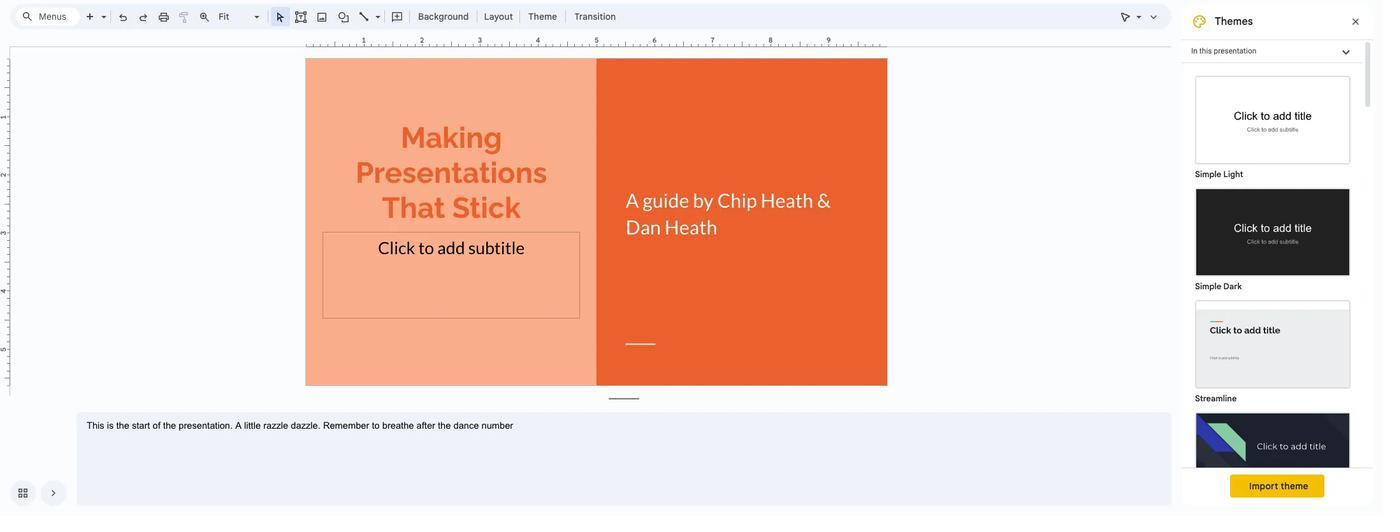 Task type: describe. For each thing, give the bounding box(es) containing it.
Zoom text field
[[217, 8, 252, 26]]

layout button
[[480, 7, 517, 26]]

in this presentation tab
[[1182, 40, 1363, 63]]

in
[[1192, 47, 1198, 55]]

streamline
[[1195, 393, 1237, 404]]

dark
[[1224, 281, 1242, 292]]

transition
[[575, 11, 616, 22]]

mode and view toolbar
[[1116, 4, 1164, 29]]

main toolbar
[[79, 7, 622, 26]]

import
[[1250, 481, 1279, 492]]

transition button
[[569, 7, 622, 26]]

navigation inside themes application
[[0, 471, 66, 516]]

simple dark
[[1195, 281, 1242, 292]]

focus image
[[1197, 414, 1350, 500]]

Simple Light radio
[[1189, 69, 1357, 516]]

in this presentation
[[1192, 47, 1257, 55]]

presentation
[[1214, 47, 1257, 55]]

background button
[[413, 7, 475, 26]]

themes section
[[1182, 4, 1373, 516]]

Focus radio
[[1189, 406, 1357, 516]]

Menus field
[[16, 8, 80, 26]]

new slide with layout image
[[98, 8, 106, 13]]

option group inside themes section
[[1182, 63, 1363, 516]]

theme
[[1281, 481, 1309, 492]]

shape image
[[336, 8, 351, 26]]



Task type: locate. For each thing, give the bounding box(es) containing it.
simple inside radio
[[1195, 281, 1222, 292]]

layout
[[484, 11, 513, 22]]

0 vertical spatial simple
[[1195, 169, 1222, 180]]

theme
[[529, 11, 557, 22]]

live pointer settings image
[[1134, 8, 1142, 13]]

insert image image
[[315, 8, 329, 26]]

this
[[1200, 47, 1212, 55]]

background
[[418, 11, 469, 22]]

2 simple from the top
[[1195, 281, 1222, 292]]

select line image
[[372, 8, 381, 13]]

simple left dark
[[1195, 281, 1222, 292]]

simple left light
[[1195, 169, 1222, 180]]

simple light
[[1195, 169, 1244, 180]]

light
[[1224, 169, 1244, 180]]

1 simple from the top
[[1195, 169, 1222, 180]]

simple for simple dark
[[1195, 281, 1222, 292]]

Simple Dark radio
[[1189, 182, 1357, 294]]

Zoom field
[[215, 8, 265, 26]]

option group
[[1182, 63, 1363, 516]]

option group containing simple light
[[1182, 63, 1363, 516]]

import theme button
[[1231, 475, 1325, 498]]

simple inside option
[[1195, 169, 1222, 180]]

navigation
[[0, 471, 66, 516]]

simple for simple light
[[1195, 169, 1222, 180]]

theme button
[[523, 7, 563, 26]]

Streamline radio
[[1189, 294, 1357, 406]]

themes
[[1215, 15, 1253, 28]]

1 vertical spatial simple
[[1195, 281, 1222, 292]]

simple
[[1195, 169, 1222, 180], [1195, 281, 1222, 292]]

themes application
[[0, 0, 1384, 516]]

import theme
[[1250, 481, 1309, 492]]



Task type: vqa. For each thing, say whether or not it's contained in the screenshot.
THEMES
yes



